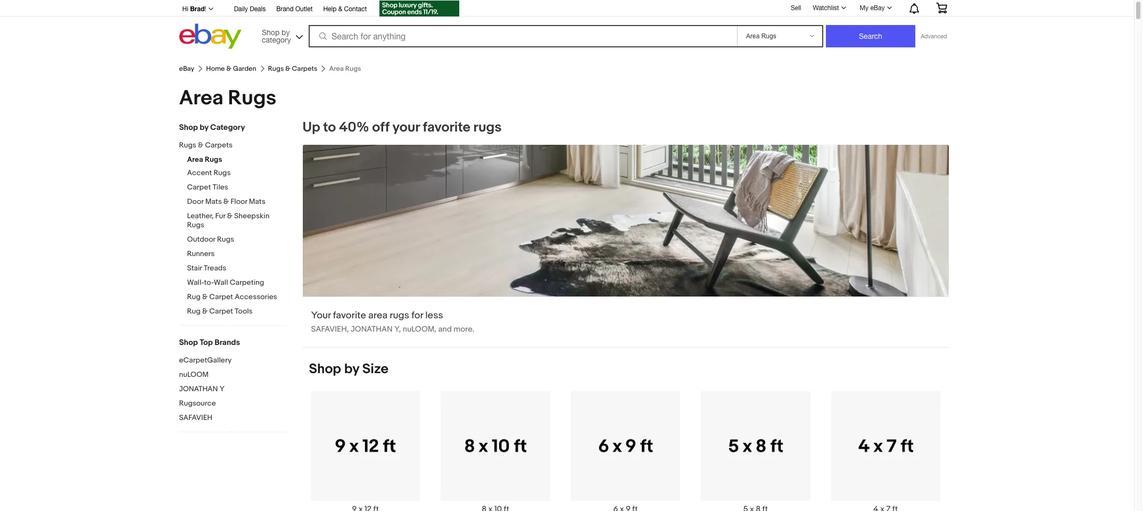 Task type: describe. For each thing, give the bounding box(es) containing it.
none submit inside shop by category banner
[[826, 25, 916, 47]]

up
[[303, 119, 320, 136]]

help
[[323, 5, 337, 13]]

0 vertical spatial favorite
[[423, 119, 471, 136]]

advanced
[[921, 33, 947, 39]]

my
[[860, 4, 869, 12]]

1 vertical spatial carpet
[[209, 292, 233, 301]]

y
[[220, 384, 225, 393]]

2 rug from the top
[[187, 307, 201, 316]]

advanced link
[[916, 26, 953, 47]]

leather, fur & sheepskin rugs link
[[187, 211, 288, 231]]

hi
[[182, 5, 188, 13]]

rug & carpet tools link
[[187, 307, 288, 317]]

rugs up accent
[[205, 155, 222, 164]]

ecarpetgallery
[[179, 356, 232, 365]]

to
[[323, 119, 336, 136]]

category
[[210, 122, 245, 133]]

carpets for rugs & carpets area rugs accent rugs carpet tiles door mats & floor mats leather, fur & sheepskin rugs outdoor rugs runners stair treads wall-to-wall carpeting rug & carpet accessories rug & carpet tools
[[205, 141, 233, 150]]

category
[[262, 35, 291, 44]]

rugs & carpets
[[268, 64, 317, 73]]

safavieh,
[[311, 324, 349, 334]]

daily deals
[[234, 5, 266, 13]]

shop for shop by category
[[179, 122, 198, 133]]

deals
[[250, 5, 266, 13]]

your shopping cart image
[[936, 3, 948, 13]]

ecarpetgallery link
[[179, 356, 288, 366]]

2 mats from the left
[[249, 197, 266, 206]]

my ebay link
[[854, 2, 897, 14]]

rugs up runners link
[[217, 235, 234, 244]]

stair treads link
[[187, 264, 288, 274]]

rugs & carpets area rugs accent rugs carpet tiles door mats & floor mats leather, fur & sheepskin rugs outdoor rugs runners stair treads wall-to-wall carpeting rug & carpet accessories rug & carpet tools
[[179, 141, 277, 316]]

carpets for rugs & carpets
[[292, 64, 317, 73]]

1 vertical spatial ebay
[[179, 64, 194, 73]]

ebay inside account navigation
[[871, 4, 885, 12]]

help & contact link
[[323, 4, 367, 15]]

by for category
[[282, 28, 290, 36]]

wall-
[[187, 278, 204, 287]]

outdoor
[[187, 235, 215, 244]]

area inside 'rugs & carpets area rugs accent rugs carpet tiles door mats & floor mats leather, fur & sheepskin rugs outdoor rugs runners stair treads wall-to-wall carpeting rug & carpet accessories rug & carpet tools'
[[187, 155, 203, 164]]

daily
[[234, 5, 248, 13]]

0 vertical spatial rugs
[[474, 119, 502, 136]]

watchlist
[[813, 4, 839, 12]]

wall
[[214, 278, 228, 287]]

1 rug from the top
[[187, 292, 201, 301]]

outdoor rugs link
[[187, 235, 288, 245]]

rugs inside the your favorite area rugs for less safavieh, jonathan y, nuloom, and more.
[[390, 310, 409, 322]]

nuloom
[[179, 370, 209, 379]]

safavieh link
[[179, 413, 288, 423]]

sell link
[[786, 4, 806, 12]]

door
[[187, 197, 204, 206]]

top
[[200, 338, 213, 348]]

favorite inside the your favorite area rugs for less safavieh, jonathan y, nuloom, and more.
[[333, 310, 366, 322]]

rugs up the tiles
[[214, 168, 231, 177]]

fur
[[215, 211, 226, 220]]

ebay link
[[179, 64, 194, 73]]

off
[[372, 119, 390, 136]]

sell
[[791, 4, 801, 12]]

0 vertical spatial carpet
[[187, 183, 211, 192]]

get the coupon image
[[380, 1, 460, 17]]

shop by category button
[[257, 24, 305, 47]]

less
[[425, 310, 443, 322]]

shop by size
[[309, 361, 389, 378]]

rugsource
[[179, 399, 216, 408]]

jonathan inside ecarpetgallery nuloom jonathan y rugsource safavieh
[[179, 384, 218, 393]]

home & garden link
[[206, 64, 256, 73]]

watchlist link
[[807, 2, 851, 14]]

brand outlet link
[[276, 4, 313, 15]]

rug & carpet accessories link
[[187, 292, 288, 302]]



Task type: locate. For each thing, give the bounding box(es) containing it.
favorite up safavieh,
[[333, 310, 366, 322]]

main content containing up to 40% off your favorite rugs
[[296, 119, 955, 511]]

shop by category
[[179, 122, 245, 133]]

rugs & carpets link
[[268, 64, 317, 73], [179, 141, 280, 151]]

shop by category banner
[[176, 0, 955, 52]]

by inside shop by category
[[282, 28, 290, 36]]

contact
[[344, 5, 367, 13]]

by for size
[[344, 361, 359, 378]]

1 horizontal spatial jonathan
[[351, 324, 393, 334]]

0 vertical spatial by
[[282, 28, 290, 36]]

Search for anything text field
[[310, 26, 735, 46]]

carpet tiles link
[[187, 183, 288, 193]]

y,
[[394, 324, 401, 334]]

account navigation
[[176, 0, 955, 18]]

None text field
[[303, 145, 949, 347]]

0 horizontal spatial carpets
[[205, 141, 233, 150]]

area
[[368, 310, 388, 322]]

None submit
[[826, 25, 916, 47]]

shop by category
[[262, 28, 291, 44]]

jonathan
[[351, 324, 393, 334], [179, 384, 218, 393]]

size
[[362, 361, 389, 378]]

brands
[[215, 338, 240, 348]]

shop for shop by category
[[262, 28, 280, 36]]

shop down safavieh,
[[309, 361, 341, 378]]

jonathan up rugsource
[[179, 384, 218, 393]]

1 horizontal spatial favorite
[[423, 119, 471, 136]]

none text field containing your favorite area rugs for less
[[303, 145, 949, 347]]

0 horizontal spatial by
[[200, 122, 208, 133]]

by for category
[[200, 122, 208, 133]]

more.
[[454, 324, 475, 334]]

brad
[[190, 5, 205, 13]]

ebay right "my"
[[871, 4, 885, 12]]

floor
[[231, 197, 247, 206]]

rug
[[187, 292, 201, 301], [187, 307, 201, 316]]

0 vertical spatial jonathan
[[351, 324, 393, 334]]

ecarpetgallery nuloom jonathan y rugsource safavieh
[[179, 356, 232, 422]]

accessories
[[235, 292, 277, 301]]

nuloom,
[[403, 324, 437, 334]]

0 vertical spatial carpets
[[292, 64, 317, 73]]

ebay left home
[[179, 64, 194, 73]]

0 vertical spatial rug
[[187, 292, 201, 301]]

accent rugs link
[[187, 168, 288, 178]]

& inside account navigation
[[338, 5, 342, 13]]

home & garden
[[206, 64, 256, 73]]

hi brad !
[[182, 5, 206, 13]]

shop for shop by size
[[309, 361, 341, 378]]

runners link
[[187, 249, 288, 259]]

accent
[[187, 168, 212, 177]]

my ebay
[[860, 4, 885, 12]]

ebay
[[871, 4, 885, 12], [179, 64, 194, 73]]

by left size
[[344, 361, 359, 378]]

nuloom link
[[179, 370, 288, 380]]

safavieh
[[179, 413, 212, 422]]

carpet down wall
[[209, 292, 233, 301]]

0 vertical spatial ebay
[[871, 4, 885, 12]]

area
[[179, 86, 223, 111], [187, 155, 203, 164]]

door mats & floor mats link
[[187, 197, 288, 207]]

rugs up outdoor
[[187, 220, 204, 229]]

1 horizontal spatial mats
[[249, 197, 266, 206]]

carpet down rug & carpet accessories link at the bottom
[[209, 307, 233, 316]]

shop top brands
[[179, 338, 240, 348]]

shop left top
[[179, 338, 198, 348]]

1 horizontal spatial carpets
[[292, 64, 317, 73]]

help & contact
[[323, 5, 367, 13]]

0 horizontal spatial favorite
[[333, 310, 366, 322]]

mats up sheepskin
[[249, 197, 266, 206]]

carpets down shop by category dropdown button
[[292, 64, 317, 73]]

leather,
[[187, 211, 214, 220]]

home
[[206, 64, 225, 73]]

0 vertical spatial rugs & carpets link
[[268, 64, 317, 73]]

carpets down shop by category
[[205, 141, 233, 150]]

0 horizontal spatial rugs
[[390, 310, 409, 322]]

1 vertical spatial rug
[[187, 307, 201, 316]]

shop inside shop by category
[[262, 28, 280, 36]]

tools
[[235, 307, 253, 316]]

mats
[[205, 197, 222, 206], [249, 197, 266, 206]]

rugs
[[474, 119, 502, 136], [390, 310, 409, 322]]

40%
[[339, 119, 369, 136]]

2 vertical spatial by
[[344, 361, 359, 378]]

jonathan down area
[[351, 324, 393, 334]]

rugs down category
[[268, 64, 284, 73]]

0 horizontal spatial ebay
[[179, 64, 194, 73]]

by down brand
[[282, 28, 290, 36]]

up to 40% off your favorite rugs
[[303, 119, 502, 136]]

rugs down shop by category
[[179, 141, 196, 150]]

jonathan y link
[[179, 384, 288, 394]]

jonathan inside the your favorite area rugs for less safavieh, jonathan y, nuloom, and more.
[[351, 324, 393, 334]]

0 horizontal spatial mats
[[205, 197, 222, 206]]

tiles
[[213, 183, 228, 192]]

treads
[[204, 264, 226, 273]]

!
[[205, 5, 206, 13]]

area up accent
[[187, 155, 203, 164]]

shop
[[262, 28, 280, 36], [179, 122, 198, 133], [179, 338, 198, 348], [309, 361, 341, 378]]

by inside 'main content'
[[344, 361, 359, 378]]

carpet down accent
[[187, 183, 211, 192]]

favorite
[[423, 119, 471, 136], [333, 310, 366, 322]]

your favorite area rugs for less safavieh, jonathan y, nuloom, and more.
[[311, 310, 475, 334]]

sheepskin
[[234, 211, 270, 220]]

carpets inside 'rugs & carpets area rugs accent rugs carpet tiles door mats & floor mats leather, fur & sheepskin rugs outdoor rugs runners stair treads wall-to-wall carpeting rug & carpet accessories rug & carpet tools'
[[205, 141, 233, 150]]

1 horizontal spatial rugs
[[474, 119, 502, 136]]

favorite right your
[[423, 119, 471, 136]]

rugs down garden at the left
[[228, 86, 276, 111]]

0 vertical spatial area
[[179, 86, 223, 111]]

1 vertical spatial by
[[200, 122, 208, 133]]

stair
[[187, 264, 202, 273]]

area rugs
[[179, 86, 276, 111]]

your
[[311, 310, 331, 322]]

and
[[438, 324, 452, 334]]

&
[[338, 5, 342, 13], [226, 64, 231, 73], [286, 64, 290, 73], [198, 141, 203, 150], [223, 197, 229, 206], [227, 211, 233, 220], [202, 292, 208, 301], [202, 307, 208, 316]]

1 vertical spatial area
[[187, 155, 203, 164]]

garden
[[233, 64, 256, 73]]

mats up fur
[[205, 197, 222, 206]]

rugsource link
[[179, 399, 288, 409]]

1 vertical spatial favorite
[[333, 310, 366, 322]]

1 mats from the left
[[205, 197, 222, 206]]

outlet
[[295, 5, 313, 13]]

carpeting
[[230, 278, 264, 287]]

1 vertical spatial rugs
[[390, 310, 409, 322]]

2 vertical spatial carpet
[[209, 307, 233, 316]]

2 horizontal spatial by
[[344, 361, 359, 378]]

1 vertical spatial rugs & carpets link
[[179, 141, 280, 151]]

to-
[[204, 278, 214, 287]]

carpet
[[187, 183, 211, 192], [209, 292, 233, 301], [209, 307, 233, 316]]

shop for shop top brands
[[179, 338, 198, 348]]

shop left category
[[179, 122, 198, 133]]

1 horizontal spatial ebay
[[871, 4, 885, 12]]

1 vertical spatial carpets
[[205, 141, 233, 150]]

1 horizontal spatial by
[[282, 28, 290, 36]]

0 horizontal spatial jonathan
[[179, 384, 218, 393]]

brand outlet
[[276, 5, 313, 13]]

1 vertical spatial jonathan
[[179, 384, 218, 393]]

runners
[[187, 249, 215, 258]]

your
[[393, 119, 420, 136]]

main content
[[296, 119, 955, 511]]

wall-to-wall carpeting link
[[187, 278, 288, 288]]

for
[[412, 310, 423, 322]]

area up shop by category
[[179, 86, 223, 111]]

brand
[[276, 5, 294, 13]]

shop down deals
[[262, 28, 280, 36]]

by left category
[[200, 122, 208, 133]]

daily deals link
[[234, 4, 266, 15]]



Task type: vqa. For each thing, say whether or not it's contained in the screenshot.
the rightmost the favorite
yes



